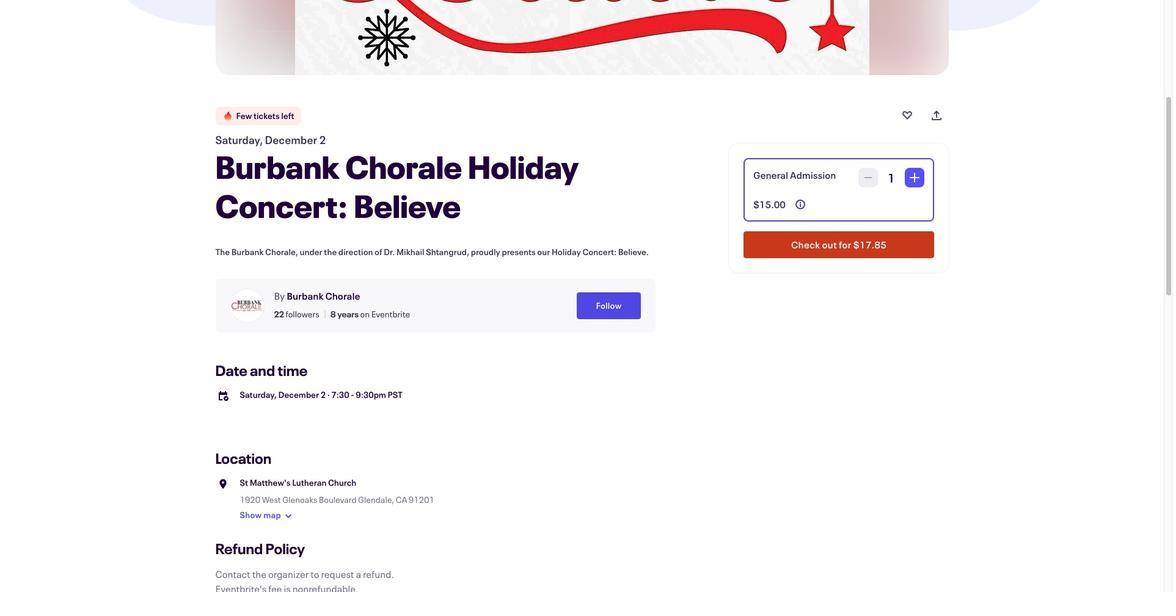 Task type: vqa. For each thing, say whether or not it's contained in the screenshot.
Burbank inside the Organizer profile element
yes



Task type: describe. For each thing, give the bounding box(es) containing it.
direction
[[338, 246, 373, 258]]

our
[[537, 246, 550, 258]]

-
[[351, 389, 354, 401]]

·
[[327, 389, 330, 401]]

eventbrite
[[371, 309, 410, 320]]

the burbank chorale, under the direction of dr. mikhail shtangrud, proudly presents our holiday concert: believe.
[[215, 246, 649, 258]]

of
[[375, 246, 382, 258]]

followers
[[286, 309, 319, 320]]

a
[[356, 568, 361, 581]]

chorale inside saturday, december 2 burbank chorale holiday concert: believe
[[345, 146, 462, 188]]

91201
[[409, 494, 434, 506]]

burbank inside saturday, december 2 burbank chorale holiday concert: believe
[[215, 146, 340, 188]]

1 vertical spatial concert:
[[583, 246, 617, 258]]

few
[[236, 110, 252, 122]]

refund.
[[363, 568, 394, 581]]

under
[[300, 246, 323, 258]]

2 for ·
[[321, 389, 326, 401]]

show
[[240, 510, 262, 521]]

date and time
[[215, 361, 308, 381]]

9:30pm
[[356, 389, 386, 401]]

refund policy
[[215, 540, 305, 559]]

pst
[[388, 389, 403, 401]]

shtangrud,
[[426, 246, 469, 258]]

believe
[[354, 185, 461, 227]]

matthew's
[[250, 477, 291, 489]]

years
[[337, 309, 359, 320]]

glendale,
[[358, 494, 394, 506]]

follow
[[596, 300, 622, 312]]

holiday inside saturday, december 2 burbank chorale holiday concert: believe
[[468, 146, 579, 188]]

date
[[215, 361, 247, 381]]

and
[[250, 361, 275, 381]]

2 for burbank
[[319, 133, 326, 147]]

saturday, for burbank
[[215, 133, 263, 147]]

map
[[263, 510, 281, 521]]

22
[[274, 309, 284, 320]]

7:30
[[331, 389, 349, 401]]

1 horizontal spatial the
[[324, 246, 337, 258]]

request
[[321, 568, 354, 581]]

dr.
[[384, 246, 395, 258]]

follow button
[[577, 293, 641, 320]]



Task type: locate. For each thing, give the bounding box(es) containing it.
1 vertical spatial saturday,
[[240, 389, 277, 401]]

2
[[319, 133, 326, 147], [321, 389, 326, 401]]

location
[[215, 449, 271, 469]]

0 horizontal spatial the
[[252, 568, 266, 581]]

saturday, for ·
[[240, 389, 277, 401]]

left
[[281, 110, 294, 122]]

2 vertical spatial burbank
[[287, 290, 324, 302]]

boulevard
[[319, 494, 357, 506]]

burbank chorale holiday concert: believe image
[[295, 0, 869, 75]]

the
[[215, 246, 230, 258]]

mikhail
[[397, 246, 424, 258]]

1 vertical spatial 2
[[321, 389, 326, 401]]

8
[[330, 309, 336, 320]]

show map
[[240, 510, 281, 521]]

burbank inside organizer profile element
[[287, 290, 324, 302]]

chorale,
[[265, 246, 298, 258]]

december for burbank
[[265, 133, 317, 147]]

0 vertical spatial chorale
[[345, 146, 462, 188]]

0 vertical spatial december
[[265, 133, 317, 147]]

0 vertical spatial 2
[[319, 133, 326, 147]]

contact the organizer to request a refund.
[[215, 568, 394, 581]]

december
[[265, 133, 317, 147], [278, 389, 319, 401]]

saturday, december 2 burbank chorale holiday concert: believe
[[215, 133, 579, 227]]

saturday, inside saturday, december 2 burbank chorale holiday concert: believe
[[215, 133, 263, 147]]

burbank for by
[[287, 290, 324, 302]]

december inside saturday, december 2 burbank chorale holiday concert: believe
[[265, 133, 317, 147]]

west
[[262, 494, 281, 506]]

tickets
[[254, 110, 280, 122]]

december for ·
[[278, 389, 319, 401]]

1 vertical spatial chorale
[[325, 290, 360, 302]]

presents
[[502, 246, 536, 258]]

2 inside saturday, december 2 burbank chorale holiday concert: believe
[[319, 133, 326, 147]]

0 vertical spatial burbank
[[215, 146, 340, 188]]

saturday, december 2 · 7:30 - 9:30pm pst
[[240, 389, 403, 401]]

by burbank chorale
[[274, 290, 360, 302]]

organizer profile element
[[215, 279, 655, 333]]

organizer
[[268, 568, 309, 581]]

st
[[240, 477, 248, 489]]

chorale inside organizer profile element
[[325, 290, 360, 302]]

refund
[[215, 540, 263, 559]]

8 years on eventbrite
[[330, 309, 410, 320]]

0 vertical spatial the
[[324, 246, 337, 258]]

show map button
[[240, 507, 296, 526]]

on
[[360, 309, 370, 320]]

concert: left believe.
[[583, 246, 617, 258]]

1 vertical spatial burbank
[[231, 246, 264, 258]]

the right under
[[324, 246, 337, 258]]

by
[[274, 290, 285, 302]]

1 horizontal spatial concert:
[[583, 246, 617, 258]]

saturday, down date and time
[[240, 389, 277, 401]]

0 vertical spatial concert:
[[215, 185, 348, 227]]

burbank
[[215, 146, 340, 188], [231, 246, 264, 258], [287, 290, 324, 302]]

1 vertical spatial december
[[278, 389, 319, 401]]

glenoaks
[[282, 494, 317, 506]]

concert: up "chorale,"
[[215, 185, 348, 227]]

burbank down "left"
[[215, 146, 340, 188]]

to
[[311, 568, 319, 581]]

lutheran
[[292, 477, 327, 489]]

0 vertical spatial saturday,
[[215, 133, 263, 147]]

burbank for the
[[231, 246, 264, 258]]

burbank up followers
[[287, 290, 324, 302]]

believe.
[[618, 246, 649, 258]]

policy
[[265, 540, 305, 559]]

holiday
[[468, 146, 579, 188], [552, 246, 581, 258]]

22 followers
[[274, 309, 319, 320]]

the
[[324, 246, 337, 258], [252, 568, 266, 581]]

0 vertical spatial holiday
[[468, 146, 579, 188]]

concert:
[[215, 185, 348, 227], [583, 246, 617, 258]]

concert: inside saturday, december 2 burbank chorale holiday concert: believe
[[215, 185, 348, 227]]

burbank right the 'the'
[[231, 246, 264, 258]]

1 vertical spatial holiday
[[552, 246, 581, 258]]

chorale
[[345, 146, 462, 188], [325, 290, 360, 302]]

saturday, down few
[[215, 133, 263, 147]]

0 horizontal spatial concert:
[[215, 185, 348, 227]]

1920
[[240, 494, 260, 506]]

few tickets left
[[236, 110, 294, 122]]

st matthew's lutheran church 1920 west glenoaks boulevard glendale, ca 91201
[[240, 477, 434, 506]]

1 vertical spatial the
[[252, 568, 266, 581]]

saturday,
[[215, 133, 263, 147], [240, 389, 277, 401]]

proudly
[[471, 246, 500, 258]]

time
[[278, 361, 308, 381]]

december down time
[[278, 389, 319, 401]]

december down "left"
[[265, 133, 317, 147]]

ca
[[396, 494, 407, 506]]

church
[[328, 477, 356, 489]]

contact
[[215, 568, 250, 581]]

the down refund policy on the bottom
[[252, 568, 266, 581]]



